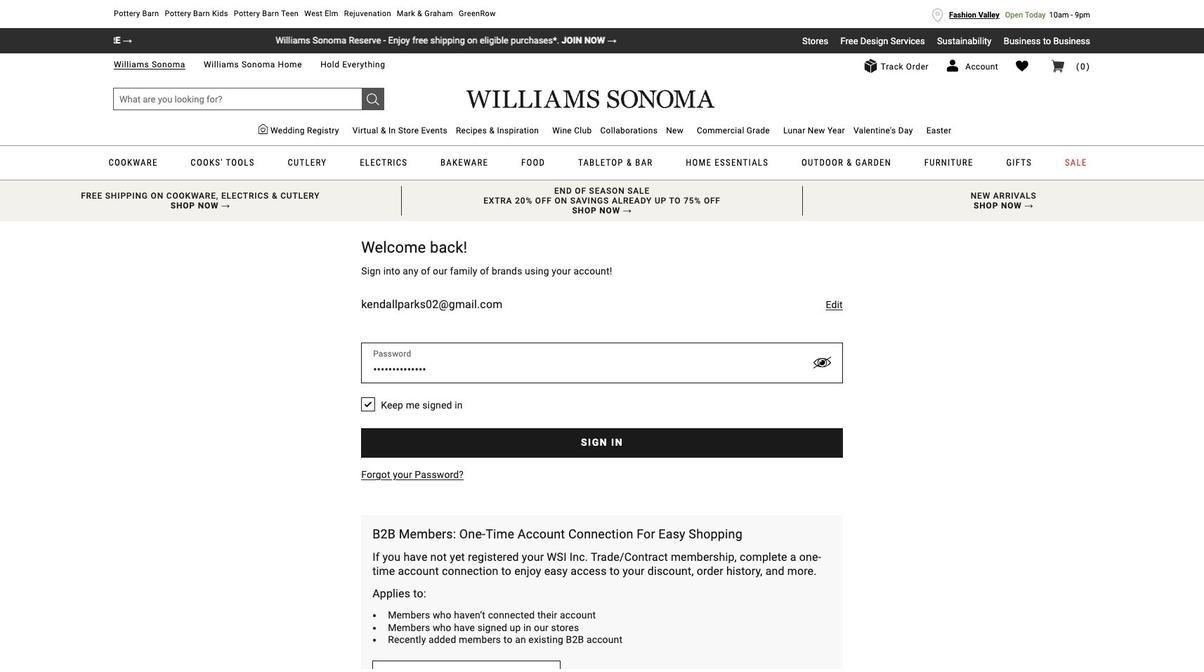 Task type: describe. For each thing, give the bounding box(es) containing it.
Search search field
[[113, 88, 385, 110]]



Task type: locate. For each thing, give the bounding box(es) containing it.
None checkbox
[[361, 398, 375, 412]]

Password password field
[[361, 343, 843, 384]]



